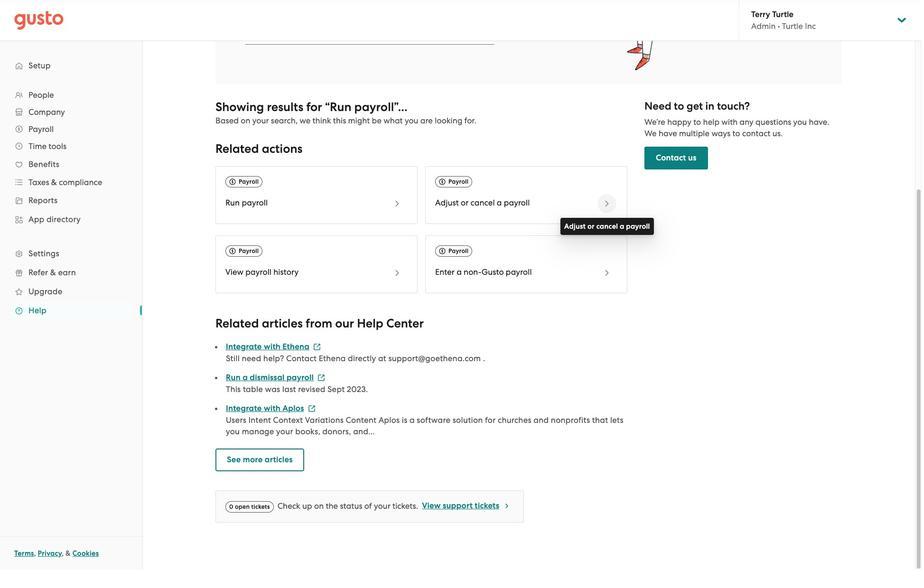 Task type: describe. For each thing, give the bounding box(es) containing it.
refer & earn
[[28, 268, 76, 277]]

happy
[[668, 117, 692, 127]]

directly
[[348, 354, 376, 363]]

be
[[372, 116, 382, 125]]

adjust inside adjust or cancel a payroll tooltip
[[565, 222, 586, 231]]

your inside showing results for " run payroll "... based on your search, we think this might be what you are looking for.
[[253, 116, 269, 125]]

2 vertical spatial to
[[733, 129, 741, 138]]

at
[[378, 354, 387, 363]]

help
[[704, 117, 720, 127]]

payroll for view payroll history
[[239, 248, 259, 255]]

privacy link
[[38, 550, 62, 558]]

integrate with aplos
[[226, 404, 304, 414]]

status
[[340, 502, 363, 511]]

you inside users intent context variations content aplos  is a software solution for churches and nonprofits that lets you manage your books, donors, and...
[[226, 427, 240, 437]]

tickets for 0 open tickets
[[251, 503, 270, 511]]

"...
[[394, 100, 408, 115]]

for.
[[465, 116, 477, 125]]

privacy
[[38, 550, 62, 558]]

1 , from the left
[[34, 550, 36, 558]]

on inside showing results for " run payroll "... based on your search, we think this might be what you are looking for.
[[241, 116, 251, 125]]

support
[[443, 501, 473, 511]]

we're
[[645, 117, 666, 127]]

enter
[[436, 267, 455, 277]]

view support tickets
[[422, 501, 500, 511]]

contact inside button
[[656, 153, 687, 163]]

see more articles link
[[216, 449, 304, 472]]

app
[[28, 215, 44, 224]]

a inside users intent context variations content aplos  is a software solution for churches and nonprofits that lets you manage your books, donors, and...
[[410, 416, 415, 425]]

see more articles
[[227, 455, 293, 465]]

upgrade
[[28, 287, 62, 296]]

•
[[778, 21, 781, 31]]

reports
[[28, 196, 58, 205]]

run payroll
[[226, 198, 268, 208]]

payroll inside tooltip
[[627, 222, 650, 231]]

sept
[[328, 385, 345, 394]]

last
[[283, 385, 296, 394]]

1 vertical spatial on
[[314, 502, 324, 511]]

opens in a new tab image
[[314, 343, 321, 351]]

gusto navigation element
[[0, 41, 142, 335]]

1 horizontal spatial help
[[357, 316, 384, 331]]

books,
[[295, 427, 321, 437]]

view for view payroll history
[[226, 267, 244, 277]]

1 vertical spatial to
[[694, 117, 702, 127]]

benefits link
[[9, 156, 133, 173]]

check up on the status of your tickets.
[[278, 502, 419, 511]]

what
[[384, 116, 403, 125]]

our
[[335, 316, 354, 331]]

cookies
[[73, 550, 99, 558]]

directory
[[46, 215, 81, 224]]

tickets for view support tickets
[[475, 501, 500, 511]]

might
[[348, 116, 370, 125]]

looking
[[435, 116, 463, 125]]

2 vertical spatial your
[[374, 502, 391, 511]]

based
[[216, 116, 239, 125]]

opens in a new tab image for run a dismissal payroll
[[318, 374, 325, 382]]

0 vertical spatial articles
[[262, 316, 303, 331]]

settings link
[[9, 245, 133, 262]]

with for ethena
[[264, 342, 281, 352]]

upgrade link
[[9, 283, 133, 300]]

home image
[[14, 11, 64, 30]]

company
[[28, 107, 65, 117]]

taxes & compliance
[[28, 178, 102, 187]]

results
[[267, 100, 304, 115]]

earn
[[58, 268, 76, 277]]

still need help?   contact ethena directly at  support@goethena.com .
[[226, 354, 492, 363]]

up
[[303, 502, 312, 511]]

check
[[278, 502, 301, 511]]

contact
[[743, 129, 771, 138]]

integrate with aplos link
[[226, 404, 316, 414]]

0 horizontal spatial contact
[[286, 354, 317, 363]]

terry
[[752, 9, 771, 19]]

need to get in touch? we're happy to help with any questions you have. we have multiple ways to contact us.
[[645, 100, 830, 138]]

revised
[[298, 385, 326, 394]]

actions
[[262, 142, 303, 156]]

context
[[273, 416, 303, 425]]

churches
[[498, 416, 532, 425]]

help inside gusto navigation element
[[28, 306, 47, 315]]

this
[[333, 116, 346, 125]]

view support tickets link
[[422, 501, 511, 513]]

integrate for integrate with aplos
[[226, 404, 262, 414]]

open
[[235, 503, 250, 511]]

terms , privacy , & cookies
[[14, 550, 99, 558]]

terry turtle admin • turtle inc
[[752, 9, 817, 31]]

setup
[[28, 61, 51, 70]]

from
[[306, 316, 333, 331]]

settings
[[28, 249, 59, 258]]

software
[[417, 416, 451, 425]]

payroll for run payroll
[[239, 178, 259, 185]]

for inside users intent context variations content aplos  is a software solution for churches and nonprofits that lets you manage your books, donors, and...
[[485, 416, 496, 425]]

people button
[[9, 86, 133, 104]]

lets
[[611, 416, 624, 425]]

we
[[300, 116, 311, 125]]

time tools
[[28, 142, 67, 151]]

variations
[[305, 416, 344, 425]]

integrate with ethena link
[[226, 342, 321, 352]]

people
[[28, 90, 54, 100]]

list containing integrate with ethena
[[216, 341, 628, 437]]

help?
[[264, 354, 284, 363]]

contact us
[[656, 153, 697, 163]]

your inside users intent context variations content aplos  is a software solution for churches and nonprofits that lets you manage your books, donors, and...
[[276, 427, 293, 437]]

cancel inside tooltip
[[597, 222, 619, 231]]

more
[[243, 455, 263, 465]]

0 horizontal spatial adjust or cancel a payroll
[[436, 198, 530, 208]]



Task type: locate. For each thing, give the bounding box(es) containing it.
1 vertical spatial turtle
[[783, 21, 804, 31]]

adjust or cancel a payroll inside tooltip
[[565, 222, 650, 231]]

1 horizontal spatial view
[[422, 501, 441, 511]]

0 vertical spatial with
[[722, 117, 738, 127]]

2 integrate from the top
[[226, 404, 262, 414]]

0 vertical spatial opens in a new tab image
[[318, 374, 325, 382]]

0 horizontal spatial for
[[307, 100, 322, 115]]

compliance
[[59, 178, 102, 187]]

and...
[[353, 427, 375, 437]]

& left cookies at the bottom of the page
[[66, 550, 71, 558]]

2023.
[[347, 385, 368, 394]]

cancel
[[471, 198, 495, 208], [597, 222, 619, 231]]

contact left us
[[656, 153, 687, 163]]

1 related from the top
[[216, 142, 259, 156]]

0 vertical spatial turtle
[[773, 9, 794, 19]]

"
[[325, 100, 330, 115]]

taxes & compliance button
[[9, 174, 133, 191]]

on
[[241, 116, 251, 125], [314, 502, 324, 511]]

intent
[[249, 416, 271, 425]]

0 horizontal spatial you
[[226, 427, 240, 437]]

0 vertical spatial contact
[[656, 153, 687, 163]]

ethena down opens in a new tab image
[[319, 354, 346, 363]]

1 horizontal spatial aplos
[[379, 416, 400, 425]]

search,
[[271, 116, 298, 125]]

refer & earn link
[[9, 264, 133, 281]]

related down based
[[216, 142, 259, 156]]

1 vertical spatial adjust
[[565, 222, 586, 231]]

0 horizontal spatial ethena
[[283, 342, 310, 352]]

0 vertical spatial aplos
[[283, 404, 304, 414]]

support@goethena.com
[[389, 354, 481, 363]]

0 horizontal spatial on
[[241, 116, 251, 125]]

1 vertical spatial opens in a new tab image
[[308, 405, 316, 413]]

articles right more
[[265, 455, 293, 465]]

adjust or cancel a payroll tooltip
[[561, 218, 654, 235]]

payroll button
[[9, 121, 133, 138]]

2 related from the top
[[216, 316, 259, 331]]

opens in a new tab image inside integrate with aplos link
[[308, 405, 316, 413]]

2 horizontal spatial your
[[374, 502, 391, 511]]

or
[[461, 198, 469, 208], [588, 222, 595, 231]]

with up help?
[[264, 342, 281, 352]]

integrate with ethena
[[226, 342, 310, 352]]

1 horizontal spatial on
[[314, 502, 324, 511]]

0 horizontal spatial view
[[226, 267, 244, 277]]

help
[[28, 306, 47, 315], [357, 316, 384, 331]]

time
[[28, 142, 47, 151]]

run for run payroll
[[226, 198, 240, 208]]

and
[[534, 416, 549, 425]]

setup link
[[9, 57, 133, 74]]

, left privacy link
[[34, 550, 36, 558]]

for left "
[[307, 100, 322, 115]]

to left get at top right
[[674, 100, 685, 113]]

1 vertical spatial adjust or cancel a payroll
[[565, 222, 650, 231]]

1 horizontal spatial list
[[216, 341, 628, 437]]

0 horizontal spatial list
[[0, 86, 142, 320]]

1 horizontal spatial adjust or cancel a payroll
[[565, 222, 650, 231]]

get
[[687, 100, 704, 113]]

of
[[365, 502, 372, 511]]

1 vertical spatial run
[[226, 198, 240, 208]]

to
[[674, 100, 685, 113], [694, 117, 702, 127], [733, 129, 741, 138]]

showing
[[216, 100, 264, 115]]

0 horizontal spatial ,
[[34, 550, 36, 558]]

1 vertical spatial for
[[485, 416, 496, 425]]

0 horizontal spatial adjust
[[436, 198, 459, 208]]

ways
[[712, 129, 731, 138]]

0 vertical spatial run
[[330, 100, 352, 115]]

tickets
[[475, 501, 500, 511], [251, 503, 270, 511]]

showing results for " run payroll "... based on your search, we think this might be what you are looking for.
[[216, 100, 477, 125]]

0 open tickets
[[229, 503, 270, 511]]

0 horizontal spatial your
[[253, 116, 269, 125]]

contact down opens in a new tab image
[[286, 354, 317, 363]]

payroll inside payroll dropdown button
[[28, 124, 54, 134]]

your left search,
[[253, 116, 269, 125]]

need
[[645, 100, 672, 113]]

tickets right support
[[475, 501, 500, 511]]

1 vertical spatial help
[[357, 316, 384, 331]]

have
[[659, 129, 678, 138]]

payroll inside showing results for " run payroll "... based on your search, we think this might be what you are looking for.
[[355, 100, 394, 115]]

1 horizontal spatial opens in a new tab image
[[318, 374, 325, 382]]

opens in a new tab image up revised
[[318, 374, 325, 382]]

0 horizontal spatial to
[[674, 100, 685, 113]]

articles up integrate with ethena link
[[262, 316, 303, 331]]

1 vertical spatial related
[[216, 316, 259, 331]]

related for related articles from our help center
[[216, 316, 259, 331]]

on down showing
[[241, 116, 251, 125]]

2 vertical spatial run
[[226, 373, 241, 383]]

app directory link
[[9, 211, 133, 228]]

with for aplos
[[264, 404, 281, 414]]

1 vertical spatial with
[[264, 342, 281, 352]]

solution
[[453, 416, 483, 425]]

with up ways at the top right of the page
[[722, 117, 738, 127]]

0 vertical spatial help
[[28, 306, 47, 315]]

is
[[402, 416, 408, 425]]

1 vertical spatial aplos
[[379, 416, 400, 425]]

you inside showing results for " run payroll "... based on your search, we think this might be what you are looking for.
[[405, 116, 419, 125]]

1 integrate from the top
[[226, 342, 262, 352]]

0 vertical spatial related
[[216, 142, 259, 156]]

for right solution
[[485, 416, 496, 425]]

1 vertical spatial cancel
[[597, 222, 619, 231]]

payroll
[[28, 124, 54, 134], [239, 178, 259, 185], [449, 178, 469, 185], [239, 248, 259, 255], [449, 248, 469, 255]]

integrate for integrate with ethena
[[226, 342, 262, 352]]

2 , from the left
[[62, 550, 64, 558]]

tickets.
[[393, 502, 419, 511]]

refer
[[28, 268, 48, 277]]

1 vertical spatial integrate
[[226, 404, 262, 414]]

the
[[326, 502, 338, 511]]

aplos inside users intent context variations content aplos  is a software solution for churches and nonprofits that lets you manage your books, donors, and...
[[379, 416, 400, 425]]

1 vertical spatial list
[[216, 341, 628, 437]]

1 vertical spatial ethena
[[319, 354, 346, 363]]

0 vertical spatial to
[[674, 100, 685, 113]]

0 horizontal spatial tickets
[[251, 503, 270, 511]]

you inside need to get in touch? we're happy to help with any questions you have. we have multiple ways to contact us.
[[794, 117, 808, 127]]

1 vertical spatial or
[[588, 222, 595, 231]]

your down context
[[276, 427, 293, 437]]

1 horizontal spatial you
[[405, 116, 419, 125]]

your right of
[[374, 502, 391, 511]]

adjust
[[436, 198, 459, 208], [565, 222, 586, 231]]

contact us button
[[645, 147, 708, 170]]

benefits
[[28, 160, 59, 169]]

0 vertical spatial view
[[226, 267, 244, 277]]

0 horizontal spatial cancel
[[471, 198, 495, 208]]

run
[[330, 100, 352, 115], [226, 198, 240, 208], [226, 373, 241, 383]]

0 vertical spatial your
[[253, 116, 269, 125]]

.
[[483, 354, 485, 363]]

& right taxes
[[51, 178, 57, 187]]

opens in a new tab image up variations
[[308, 405, 316, 413]]

1 vertical spatial view
[[422, 501, 441, 511]]

on right up
[[314, 502, 324, 511]]

terms link
[[14, 550, 34, 558]]

1 horizontal spatial contact
[[656, 153, 687, 163]]

list
[[0, 86, 142, 320], [216, 341, 628, 437]]

turtle right '•'
[[783, 21, 804, 31]]

content
[[346, 416, 377, 425]]

related up still on the bottom left
[[216, 316, 259, 331]]

ethena left opens in a new tab image
[[283, 342, 310, 352]]

0 vertical spatial adjust or cancel a payroll
[[436, 198, 530, 208]]

0 vertical spatial for
[[307, 100, 322, 115]]

you left are
[[405, 116, 419, 125]]

this
[[226, 385, 241, 394]]

, left cookies at the bottom of the page
[[62, 550, 64, 558]]

2 vertical spatial with
[[264, 404, 281, 414]]

1 horizontal spatial cancel
[[597, 222, 619, 231]]

0 vertical spatial adjust
[[436, 198, 459, 208]]

aplos left is
[[379, 416, 400, 425]]

0 vertical spatial on
[[241, 116, 251, 125]]

run for run a dismissal payroll
[[226, 373, 241, 383]]

2 horizontal spatial you
[[794, 117, 808, 127]]

app directory
[[28, 215, 81, 224]]

opens in a new tab image inside run a dismissal payroll link
[[318, 374, 325, 382]]

integrate
[[226, 342, 262, 352], [226, 404, 262, 414]]

0 horizontal spatial or
[[461, 198, 469, 208]]

0 vertical spatial or
[[461, 198, 469, 208]]

we
[[645, 129, 657, 138]]

cookies button
[[73, 548, 99, 559]]

opens in a new tab image for integrate with aplos
[[308, 405, 316, 413]]

tickets right the open
[[251, 503, 270, 511]]

0 vertical spatial ethena
[[283, 342, 310, 352]]

run a dismissal payroll
[[226, 373, 314, 383]]

0 vertical spatial integrate
[[226, 342, 262, 352]]

0 horizontal spatial opens in a new tab image
[[308, 405, 316, 413]]

integrate up users
[[226, 404, 262, 414]]

think
[[313, 116, 331, 125]]

help right the "our"
[[357, 316, 384, 331]]

view for view support tickets
[[422, 501, 441, 511]]

related
[[216, 142, 259, 156], [216, 316, 259, 331]]

1 horizontal spatial for
[[485, 416, 496, 425]]

view payroll history
[[226, 267, 299, 277]]

related actions
[[216, 142, 303, 156]]

aplos up context
[[283, 404, 304, 414]]

1 horizontal spatial ,
[[62, 550, 64, 558]]

&
[[51, 178, 57, 187], [50, 268, 56, 277], [66, 550, 71, 558]]

with up intent
[[264, 404, 281, 414]]

tools
[[49, 142, 67, 151]]

to up multiple
[[694, 117, 702, 127]]

payroll for adjust or cancel a payroll
[[449, 178, 469, 185]]

1 vertical spatial &
[[50, 268, 56, 277]]

or inside tooltip
[[588, 222, 595, 231]]

1 vertical spatial articles
[[265, 455, 293, 465]]

1 vertical spatial your
[[276, 427, 293, 437]]

1 horizontal spatial adjust
[[565, 222, 586, 231]]

integrate up need
[[226, 342, 262, 352]]

1 horizontal spatial tickets
[[475, 501, 500, 511]]

1 horizontal spatial to
[[694, 117, 702, 127]]

for inside showing results for " run payroll "... based on your search, we think this might be what you are looking for.
[[307, 100, 322, 115]]

& inside dropdown button
[[51, 178, 57, 187]]

payroll for enter a non-gusto payroll
[[449, 248, 469, 255]]

0
[[229, 503, 234, 511]]

adjust or cancel a payroll
[[436, 198, 530, 208], [565, 222, 650, 231]]

users
[[226, 416, 247, 425]]

1 horizontal spatial or
[[588, 222, 595, 231]]

0 horizontal spatial help
[[28, 306, 47, 315]]

need
[[242, 354, 261, 363]]

opens in a new tab image
[[318, 374, 325, 382], [308, 405, 316, 413]]

dismissal
[[250, 373, 285, 383]]

inc
[[806, 21, 817, 31]]

a inside tooltip
[[620, 222, 625, 231]]

1 vertical spatial contact
[[286, 354, 317, 363]]

view inside the view support tickets link
[[422, 501, 441, 511]]

run inside showing results for " run payroll "... based on your search, we think this might be what you are looking for.
[[330, 100, 352, 115]]

2 vertical spatial &
[[66, 550, 71, 558]]

you left have.
[[794, 117, 808, 127]]

non-
[[464, 267, 482, 277]]

& left the earn
[[50, 268, 56, 277]]

to down the any at the right
[[733, 129, 741, 138]]

list containing people
[[0, 86, 142, 320]]

center
[[387, 316, 424, 331]]

payroll inside list
[[287, 373, 314, 383]]

related for related actions
[[216, 142, 259, 156]]

that
[[593, 416, 609, 425]]

1 horizontal spatial ethena
[[319, 354, 346, 363]]

related articles from our help center
[[216, 316, 424, 331]]

0 vertical spatial list
[[0, 86, 142, 320]]

0 vertical spatial cancel
[[471, 198, 495, 208]]

multiple
[[680, 129, 710, 138]]

0 horizontal spatial aplos
[[283, 404, 304, 414]]

2 horizontal spatial to
[[733, 129, 741, 138]]

0 vertical spatial &
[[51, 178, 57, 187]]

& for earn
[[50, 268, 56, 277]]

donors,
[[323, 427, 351, 437]]

a
[[497, 198, 502, 208], [620, 222, 625, 231], [457, 267, 462, 277], [243, 373, 248, 383], [410, 416, 415, 425]]

you down users
[[226, 427, 240, 437]]

taxes
[[28, 178, 49, 187]]

enter a non-gusto payroll
[[436, 267, 532, 277]]

reports link
[[9, 192, 133, 209]]

turtle up '•'
[[773, 9, 794, 19]]

run a dismissal payroll link
[[226, 373, 325, 383]]

with inside need to get in touch? we're happy to help with any questions you have. we have multiple ways to contact us.
[[722, 117, 738, 127]]

this table was last revised sept 2023.
[[226, 385, 370, 394]]

1 horizontal spatial your
[[276, 427, 293, 437]]

& for compliance
[[51, 178, 57, 187]]

help down upgrade
[[28, 306, 47, 315]]

was
[[265, 385, 280, 394]]



Task type: vqa. For each thing, say whether or not it's contained in the screenshot.
product to the top
no



